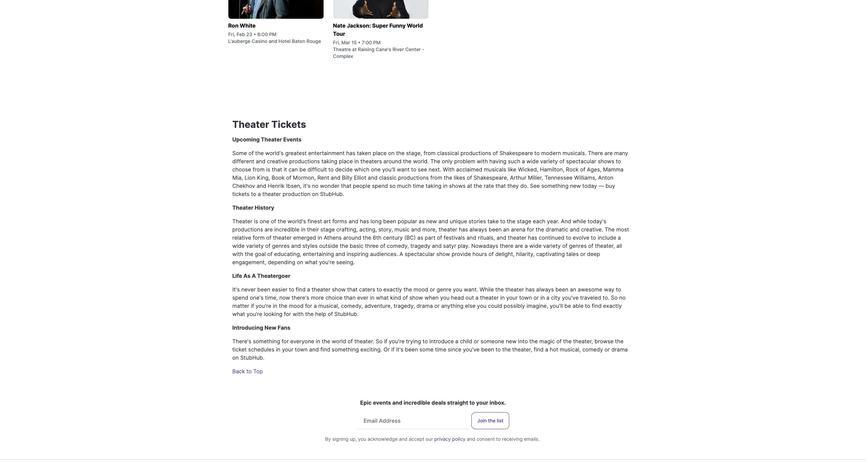 Task type: vqa. For each thing, say whether or not it's contained in the screenshot.
Minnesota Timberwolves See Tickets
no



Task type: describe. For each thing, give the bounding box(es) containing it.
while
[[573, 218, 586, 225]]

and down part at bottom
[[432, 243, 442, 250]]

into
[[518, 338, 528, 345]]

stage,
[[406, 150, 422, 157]]

at inside "nate jackson: super funny world tour fri, mar 15 • 7:00 pm theatre at raising cane's river center - complex"
[[352, 46, 357, 52]]

having
[[489, 158, 506, 165]]

see
[[418, 166, 427, 173]]

and up king,
[[256, 158, 266, 165]]

can
[[289, 166, 298, 173]]

tennessee
[[545, 174, 573, 181]]

no inside it's never been easier to find a theater show that caters to exactly the mood or genre you want. while the theater has always been an awesome way to spend one's time, now there's more choice than ever in what kind of show when you head out a theater in your town or in a city you've traveled to. so no matter if you're in the mood for a musical, comedy, adventure, tragedy, drama or anything else you could possibly imagine, you'll be able to find exactly what you're looking for with the help of stubhub.
[[619, 295, 626, 301]]

the down acting,
[[363, 235, 371, 241]]

1 vertical spatial what
[[376, 295, 389, 301]]

of right part at bottom
[[437, 235, 442, 241]]

with inside it's never been easier to find a theater show that caters to exactly the mood or genre you want. while the theater has always been an awesome way to spend one's time, now there's more choice than ever in what kind of show when you head out a theater in your town or in a city you've traveled to. so no matter if you're in the mood for a musical, comedy, adventure, tragedy, drama or anything else you could possibly imagine, you'll be able to find exactly what you're looking for with the help of stubhub.
[[293, 311, 304, 318]]

choose
[[232, 166, 251, 173]]

signing
[[332, 437, 348, 442]]

of right the world
[[348, 338, 353, 345]]

and
[[561, 218, 571, 225]]

ever
[[357, 295, 368, 301]]

to left see
[[411, 166, 416, 173]]

l'auberge
[[228, 38, 250, 44]]

include
[[598, 235, 616, 241]]

time inside some of the world's greatest entertainment has taken place on the stage, from classical productions of shakespeare to modern musicals. there are many different and creative productions taking place in theaters around the world. the only problem with having such a wide variety of spectacular shows to choose from is that it can be difficult to decide which one you'll want to see next. with acclaimed musicals like wicked, hamilton, rock of ages, mamma mia, lion king, book of mormon, rent and billy elliot and classic productions from the likes of shakespeare, arthur miller, tennessee williams, anton chekhov and henrik ibsen, it's no wonder that people spend so much time taking in shows at the rate that they do. see something new today — buy tickets to a theater production on stubhub.
[[413, 183, 424, 189]]

and left accept
[[399, 437, 407, 442]]

when
[[425, 295, 439, 301]]

theater, inside theater is one of the world's finest art forms and has long been popular as new and unique stories take to the stage each year. and while today's productions are incredible in their stage crafting, acting, story, music and more, theater has always been an arena for the dramatic and creative. the most relative form of theater emerged in athens around the 6th century (bc) as part of festivals and rituals, and theater has continued to evolve to include a wide variety of genres and styles outside the basic three of comedy, tragedy and satyr play. nowadays there are a wide variety of genres of theater, all with the goal of educating, entertaining and inspiring audiences. a spectacular show provide hours of delight, hilarity, captivating tales or deep engagement, depending on what you're seeing.
[[595, 243, 615, 250]]

something inside some of the world's greatest entertainment has taken place on the stage, from classical productions of shakespeare to modern musicals. there are many different and creative productions taking place in theaters around the world. the only problem with having such a wide variety of spectacular shows to choose from is that it can be difficult to decide which one you'll want to see next. with acclaimed musicals like wicked, hamilton, rock of ages, mamma mia, lion king, book of mormon, rent and billy elliot and classic productions from the likes of shakespeare, arthur miller, tennessee williams, anton chekhov and henrik ibsen, it's no wonder that people spend so much time taking in shows at the rate that they do. see something new today — buy tickets to a theater production on stubhub.
[[541, 183, 569, 189]]

to down many
[[616, 158, 621, 165]]

1 horizontal spatial stage
[[517, 218, 531, 225]]

1 vertical spatial mood
[[289, 303, 304, 310]]

0 horizontal spatial shows
[[449, 183, 466, 189]]

productions inside theater is one of the world's finest art forms and has long been popular as new and unique stories take to the stage each year. and while today's productions are incredible in their stage crafting, acting, story, music and more, theater has always been an arena for the dramatic and creative. the most relative form of theater emerged in athens around the 6th century (bc) as part of festivals and rituals, and theater has continued to evolve to include a wide variety of genres and styles outside the basic three of comedy, tragedy and satyr play. nowadays there are a wide variety of genres of theater, all with the goal of educating, entertaining and inspiring audiences. a spectacular show provide hours of delight, hilarity, captivating tales or deep engagement, depending on what you're seeing.
[[232, 226, 263, 233]]

an inside it's never been easier to find a theater show that caters to exactly the mood or genre you want. while the theater has always been an awesome way to spend one's time, now there's more choice than ever in what kind of show when you head out a theater in your town or in a city you've traveled to. so no matter if you're in the mood for a musical, comedy, adventure, tragedy, drama or anything else you could possibly imagine, you'll be able to find exactly what you're looking for with the help of stubhub.
[[570, 286, 576, 293]]

everyone
[[290, 338, 314, 345]]

1 horizontal spatial mood
[[414, 286, 428, 293]]

hotel
[[278, 38, 291, 44]]

of up tragedy,
[[403, 295, 408, 301]]

of right 'help'
[[328, 311, 333, 318]]

theater up more
[[312, 286, 330, 293]]

0 vertical spatial from
[[424, 150, 436, 157]]

you up head
[[453, 286, 462, 293]]

crafting,
[[336, 226, 358, 233]]

2 vertical spatial something
[[332, 347, 359, 353]]

wide up the hilarity,
[[529, 243, 542, 250]]

billy
[[342, 174, 352, 181]]

• inside ron white fri, feb 23 • 8:00 pm l'auberge casino and hotel baton rouge
[[254, 31, 256, 37]]

more,
[[422, 226, 437, 233]]

you're inside there's something for everyone in the world of theater. so if you're trying to introduce a child or someone new into the magic of the theater, browse the ticket schedules in your town and find something exciting. or if it's been some time since you've been to the theater, find a hot musical, comedy or drama on stubhub.
[[389, 338, 405, 345]]

finest
[[308, 218, 322, 225]]

-
[[422, 46, 424, 52]]

drama inside there's something for everyone in the world of theater. so if you're trying to introduce a child or someone new into the magic of the theater, browse the ticket schedules in your town and find something exciting. or if it's been some time since you've been to the theater, find a hot musical, comedy or drama on stubhub.
[[611, 347, 628, 353]]

and up play.
[[467, 235, 476, 241]]

has inside it's never been easier to find a theater show that caters to exactly the mood or genre you want. while the theater has always been an awesome way to spend one's time, now there's more choice than ever in what kind of show when you head out a theater in your town or in a city you've traveled to. so no matter if you're in the mood for a musical, comedy, adventure, tragedy, drama or anything else you could possibly imagine, you'll be able to find exactly what you're looking for with the help of stubhub.
[[526, 286, 535, 293]]

wide inside some of the world's greatest entertainment has taken place on the stage, from classical productions of shakespeare to modern musicals. there are many different and creative productions taking place in theaters around the world. the only problem with having such a wide variety of spectacular shows to choose from is that it can be difficult to decide which one you'll want to see next. with acclaimed musicals like wicked, hamilton, rock of ages, mamma mia, lion king, book of mormon, rent and billy elliot and classic productions from the likes of shakespeare, arthur miller, tennessee williams, anton chekhov and henrik ibsen, it's no wonder that people spend so much time taking in shows at the rate that they do. see something new today — buy tickets to a theater production on stubhub.
[[526, 158, 539, 165]]

for down there's
[[305, 303, 312, 310]]

in up the looking
[[273, 303, 277, 310]]

our
[[426, 437, 433, 442]]

23
[[246, 31, 252, 37]]

are inside some of the world's greatest entertainment has taken place on the stage, from classical productions of shakespeare to modern musicals. there are many different and creative productions taking place in theaters around the world. the only problem with having such a wide variety of spectacular shows to choose from is that it can be difficult to decide which one you'll want to see next. with acclaimed musicals like wicked, hamilton, rock of ages, mamma mia, lion king, book of mormon, rent and billy elliot and classic productions from the likes of shakespeare, arthur miller, tennessee williams, anton chekhov and henrik ibsen, it's no wonder that people spend so much time taking in shows at the rate that they do. see something new today — buy tickets to a theater production on stubhub.
[[605, 150, 613, 157]]

• inside "nate jackson: super funny world tour fri, mar 15 • 7:00 pm theatre at raising cane's river center - complex"
[[358, 40, 361, 45]]

the left rate
[[474, 183, 482, 189]]

the up arena
[[507, 218, 515, 225]]

educating,
[[274, 251, 301, 258]]

you down genre
[[440, 295, 450, 301]]

schedules
[[248, 347, 274, 353]]

a up since
[[455, 338, 458, 345]]

a up there's
[[307, 286, 310, 293]]

there's
[[292, 295, 309, 301]]

that down billy
[[341, 183, 351, 189]]

henrik
[[268, 183, 285, 189]]

new inside some of the world's greatest entertainment has taken place on the stage, from classical productions of shakespeare to modern musicals. there are many different and creative productions taking place in theaters around the world. the only problem with having such a wide variety of spectacular shows to choose from is that it can be difficult to decide which one you'll want to see next. with acclaimed musicals like wicked, hamilton, rock of ages, mamma mia, lion king, book of mormon, rent and billy elliot and classic productions from the likes of shakespeare, arthur miller, tennessee williams, anton chekhov and henrik ibsen, it's no wonder that people spend so much time taking in shows at the rate that they do. see something new today — buy tickets to a theater production on stubhub.
[[570, 183, 581, 189]]

2 vertical spatial your
[[476, 400, 488, 407]]

anything
[[441, 303, 464, 310]]

shakespeare,
[[474, 174, 509, 181]]

acting,
[[359, 226, 377, 233]]

take
[[488, 218, 499, 225]]

musical, inside there's something for everyone in the world of theater. so if you're trying to introduce a child or someone new into the magic of the theater, browse the ticket schedules in your town and find something exciting. or if it's been some time since you've been to the theater, find a hot musical, comedy or drama on stubhub.
[[560, 347, 581, 353]]

someone
[[481, 338, 504, 345]]

possibly
[[504, 303, 525, 310]]

to inside button
[[247, 368, 252, 375]]

theater inside some of the world's greatest entertainment has taken place on the stage, from classical productions of shakespeare to modern musicals. there are many different and creative productions taking place in theaters around the world. the only problem with having such a wide variety of spectacular shows to choose from is that it can be difficult to decide which one you'll want to see next. with acclaimed musicals like wicked, hamilton, rock of ages, mamma mia, lion king, book of mormon, rent and billy elliot and classic productions from the likes of shakespeare, arthur miller, tennessee williams, anton chekhov and henrik ibsen, it's no wonder that people spend so much time taking in shows at the rate that they do. see something new today — buy tickets to a theater production on stubhub.
[[262, 191, 281, 198]]

so inside there's something for everyone in the world of theater. so if you're trying to introduce a child or someone new into the magic of the theater, browse the ticket schedules in your town and find something exciting. or if it's been some time since you've been to the theater, find a hot musical, comedy or drama on stubhub.
[[376, 338, 383, 345]]

1 vertical spatial taking
[[426, 183, 441, 189]]

policy
[[452, 437, 465, 442]]

events
[[283, 136, 302, 143]]

of up goal
[[265, 243, 270, 250]]

of up "different"
[[249, 150, 254, 157]]

introducing
[[232, 325, 263, 331]]

of down "it"
[[286, 174, 291, 181]]

with
[[443, 166, 455, 173]]

1 vertical spatial a
[[252, 273, 256, 280]]

1 vertical spatial from
[[253, 166, 265, 173]]

and up 'there' in the right bottom of the page
[[497, 235, 506, 241]]

0 vertical spatial taking
[[321, 158, 337, 165]]

tragedy,
[[394, 303, 415, 310]]

new inside there's something for everyone in the world of theater. so if you're trying to introduce a child or someone new into the magic of the theater, browse the ticket schedules in your town and find something exciting. or if it's been some time since you've been to the theater, find a hot musical, comedy or drama on stubhub.
[[506, 338, 517, 345]]

funny
[[389, 22, 406, 29]]

and right events
[[392, 400, 402, 407]]

is inside some of the world's greatest entertainment has taken place on the stage, from classical productions of shakespeare to modern musicals. there are many different and creative productions taking place in theaters around the world. the only problem with having such a wide variety of spectacular shows to choose from is that it can be difficult to decide which one you'll want to see next. with acclaimed musicals like wicked, hamilton, rock of ages, mamma mia, lion king, book of mormon, rent and billy elliot and classic productions from the likes of shakespeare, arthur miller, tennessee williams, anton chekhov and henrik ibsen, it's no wonder that people spend so much time taking in shows at the rate that they do. see something new today — buy tickets to a theater production on stubhub.
[[266, 166, 270, 173]]

to.
[[603, 295, 609, 301]]

of up williams,
[[580, 166, 585, 173]]

styles
[[302, 243, 318, 250]]

deep
[[587, 251, 600, 258]]

1 vertical spatial if
[[384, 338, 387, 345]]

greatest
[[285, 150, 307, 157]]

be inside it's never been easier to find a theater show that caters to exactly the mood or genre you want. while the theater has always been an awesome way to spend one's time, now there's more choice than ever in what kind of show when you head out a theater in your town or in a city you've traveled to. so no matter if you're in the mood for a musical, comedy, adventure, tragedy, drama or anything else you could possibly imagine, you'll be able to find exactly what you're looking for with the help of stubhub.
[[564, 303, 571, 310]]

in up imagine,
[[540, 295, 545, 301]]

has down each
[[528, 235, 537, 241]]

to left evolve
[[566, 235, 571, 241]]

fri, inside "nate jackson: super funny world tour fri, mar 15 • 7:00 pm theatre at raising cane's river center - complex"
[[333, 40, 340, 45]]

to down the someone in the right of the page
[[496, 347, 501, 353]]

you'll inside it's never been easier to find a theater show that caters to exactly the mood or genre you want. while the theater has always been an awesome way to spend one's time, now there's more choice than ever in what kind of show when you head out a theater in your town or in a city you've traveled to. so no matter if you're in the mood for a musical, comedy, adventure, tragedy, drama or anything else you could possibly imagine, you'll be able to find exactly what you're looking for with the help of stubhub.
[[550, 303, 563, 310]]

in up could
[[500, 295, 505, 301]]

15
[[352, 40, 357, 45]]

emails.
[[524, 437, 540, 442]]

been up the story, on the left of the page
[[383, 218, 396, 225]]

variety inside some of the world's greatest entertainment has taken place on the stage, from classical productions of shakespeare to modern musicals. there are many different and creative productions taking place in theaters around the world. the only problem with having such a wide variety of spectacular shows to choose from is that it can be difficult to decide which one you'll want to see next. with acclaimed musicals like wicked, hamilton, rock of ages, mamma mia, lion king, book of mormon, rent and billy elliot and classic productions from the likes of shakespeare, arthur miller, tennessee williams, anton chekhov and henrik ibsen, it's no wonder that people spend so much time taking in shows at the rate that they do. see something new today — buy tickets to a theater production on stubhub.
[[540, 158, 558, 165]]

way
[[604, 286, 614, 293]]

to up rent
[[328, 166, 334, 173]]

jackson:
[[347, 22, 371, 29]]

theater tickets
[[232, 119, 306, 130]]

pm inside "nate jackson: super funny world tour fri, mar 15 • 7:00 pm theatre at raising cane's river center - complex"
[[373, 40, 381, 45]]

that down creative
[[272, 166, 282, 173]]

on down rent
[[312, 191, 318, 198]]

help
[[315, 311, 326, 318]]

1 horizontal spatial exactly
[[603, 303, 622, 310]]

mormon,
[[293, 174, 316, 181]]

the inside theater is one of the world's finest art forms and has long been popular as new and unique stories take to the stage each year. and while today's productions are incredible in their stage crafting, acting, story, music and more, theater has always been an arena for the dramatic and creative. the most relative form of theater emerged in athens around the 6th century (bc) as part of festivals and rituals, and theater has continued to evolve to include a wide variety of genres and styles outside the basic three of comedy, tragedy and satyr play. nowadays there are a wide variety of genres of theater, all with the goal of educating, entertaining and inspiring audiences. a spectacular show provide hours of delight, hilarity, captivating tales or deep engagement, depending on what you're seeing.
[[605, 226, 615, 233]]

1 vertical spatial something
[[253, 338, 280, 345]]

to right tickets
[[251, 191, 256, 198]]

and up wonder
[[331, 174, 340, 181]]

the down with
[[444, 174, 452, 181]]

what inside theater is one of the world's finest art forms and has long been popular as new and unique stories take to the stage each year. and while today's productions are incredible in their stage crafting, acting, story, music and more, theater has always been an arena for the dramatic and creative. the most relative form of theater emerged in athens around the 6th century (bc) as part of festivals and rituals, and theater has continued to evolve to include a wide variety of genres and styles outside the basic three of comedy, tragedy and satyr play. nowadays there are a wide variety of genres of theater, all with the goal of educating, entertaining and inspiring audiences. a spectacular show provide hours of delight, hilarity, captivating tales or deep engagement, depending on what you're seeing.
[[305, 259, 318, 266]]

of down acclaimed
[[467, 174, 472, 181]]

an inside theater is one of the world's finest art forms and has long been popular as new and unique stories take to the stage each year. and while today's productions are incredible in their stage crafting, acting, story, music and more, theater has always been an arena for the dramatic and creative. the most relative form of theater emerged in athens around the 6th century (bc) as part of festivals and rituals, and theater has continued to evolve to include a wide variety of genres and styles outside the basic three of comedy, tragedy and satyr play. nowadays there are a wide variety of genres of theater, all with the goal of educating, entertaining and inspiring audiences. a spectacular show provide hours of delight, hilarity, captivating tales or deep engagement, depending on what you're seeing.
[[503, 226, 509, 233]]

adventure,
[[364, 303, 392, 310]]

around inside theater is one of the world's finest art forms and has long been popular as new and unique stories take to the stage each year. and while today's productions are incredible in their stage crafting, acting, story, music and more, theater has always been an arena for the dramatic and creative. the most relative form of theater emerged in athens around the 6th century (bc) as part of festivals and rituals, and theater has continued to evolve to include a wide variety of genres and styles outside the basic three of comedy, tragedy and satyr play. nowadays there are a wide variety of genres of theater, all with the goal of educating, entertaining and inspiring audiences. a spectacular show provide hours of delight, hilarity, captivating tales or deep engagement, depending on what you're seeing.
[[343, 235, 361, 241]]

that inside it's never been easier to find a theater show that caters to exactly the mood or genre you want. while the theater has always been an awesome way to spend one's time, now there's more choice than ever in what kind of show when you head out a theater in your town or in a city you've traveled to. so no matter if you're in the mood for a musical, comedy, adventure, tragedy, drama or anything else you could possibly imagine, you'll be able to find exactly what you're looking for with the help of stubhub.
[[347, 286, 358, 293]]

1 horizontal spatial theater,
[[573, 338, 593, 345]]

that right rate
[[496, 183, 506, 189]]

to right straight
[[469, 400, 475, 407]]

the down upcoming theater events
[[255, 150, 264, 157]]

kind
[[390, 295, 401, 301]]

comedy, inside theater is one of the world's finest art forms and has long been popular as new and unique stories take to the stage each year. and while today's productions are incredible in their stage crafting, acting, story, music and more, theater has always been an arena for the dramatic and creative. the most relative form of theater emerged in athens around the 6th century (bc) as part of festivals and rituals, and theater has continued to evolve to include a wide variety of genres and styles outside the basic three of comedy, tragedy and satyr play. nowadays there are a wide variety of genres of theater, all with the goal of educating, entertaining and inspiring audiences. a spectacular show provide hours of delight, hilarity, captivating tales or deep engagement, depending on what you're seeing.
[[387, 243, 409, 250]]

1 vertical spatial as
[[417, 235, 423, 241]]

by
[[325, 437, 331, 442]]

elliot
[[354, 174, 366, 181]]

wicked,
[[518, 166, 538, 173]]

world
[[332, 338, 346, 345]]

no inside some of the world's greatest entertainment has taken place on the stage, from classical productions of shakespeare to modern musicals. there are many different and creative productions taking place in theaters around the world. the only problem with having such a wide variety of spectacular shows to choose from is that it can be difficult to decide which one you'll want to see next. with acclaimed musicals like wicked, hamilton, rock of ages, mamma mia, lion king, book of mormon, rent and billy elliot and classic productions from the likes of shakespeare, arthur miller, tennessee williams, anton chekhov and henrik ibsen, it's no wonder that people spend so much time taking in shows at the rate that they do. see something new today — buy tickets to a theater production on stubhub.
[[312, 183, 319, 189]]

2 vertical spatial theater,
[[512, 347, 532, 353]]

2 vertical spatial what
[[232, 311, 245, 318]]

has down the unique
[[459, 226, 468, 233]]

to up the now
[[289, 286, 294, 293]]

on inside theater is one of the world's finest art forms and has long been popular as new and unique stories take to the stage each year. and while today's productions are incredible in their stage crafting, acting, story, music and more, theater has always been an arena for the dramatic and creative. the most relative form of theater emerged in athens around the 6th century (bc) as part of festivals and rituals, and theater has continued to evolve to include a wide variety of genres and styles outside the basic three of comedy, tragedy and satyr play. nowadays there are a wide variety of genres of theater, all with the goal of educating, entertaining and inspiring audiences. a spectacular show provide hours of delight, hilarity, captivating tales or deep engagement, depending on what you're seeing.
[[297, 259, 303, 266]]

at inside some of the world's greatest entertainment has taken place on the stage, from classical productions of shakespeare to modern musicals. there are many different and creative productions taking place in theaters around the world. the only problem with having such a wide variety of spectacular shows to choose from is that it can be difficult to decide which one you'll want to see next. with acclaimed musicals like wicked, hamilton, rock of ages, mamma mia, lion king, book of mormon, rent and billy elliot and classic productions from the likes of shakespeare, arthur miller, tennessee williams, anton chekhov and henrik ibsen, it's no wonder that people spend so much time taking in shows at the rate that they do. see something new today — buy tickets to a theater production on stubhub.
[[467, 183, 472, 189]]

theater down the while
[[480, 295, 499, 301]]

unique
[[450, 218, 467, 225]]

center
[[405, 46, 421, 52]]

some
[[419, 347, 434, 353]]

and up the seeing.
[[336, 251, 345, 258]]

1 horizontal spatial shows
[[598, 158, 614, 165]]

of up audiences.
[[380, 243, 385, 250]]

and down king,
[[257, 183, 266, 189]]

a up all in the right bottom of the page
[[618, 235, 621, 241]]

1 vertical spatial are
[[265, 226, 273, 233]]

for up fans
[[284, 311, 291, 318]]

audiences.
[[370, 251, 398, 258]]

consent
[[477, 437, 495, 442]]

has up acting,
[[360, 218, 369, 225]]

world.
[[413, 158, 429, 165]]

to up some
[[423, 338, 428, 345]]

or down the browse
[[605, 347, 610, 353]]

with inside theater is one of the world's finest art forms and has long been popular as new and unique stories take to the stage each year. and while today's productions are incredible in their stage crafting, acting, story, music and more, theater has always been an arena for the dramatic and creative. the most relative form of theater emerged in athens around the 6th century (bc) as part of festivals and rituals, and theater has continued to evolve to include a wide variety of genres and styles outside the basic three of comedy, tragedy and satyr play. nowadays there are a wide variety of genres of theater, all with the goal of educating, entertaining and inspiring audiences. a spectacular show provide hours of delight, hilarity, captivating tales or deep engagement, depending on what you're seeing.
[[232, 251, 243, 258]]

spectacular inside some of the world's greatest entertainment has taken place on the stage, from classical productions of shakespeare to modern musicals. there are many different and creative productions taking place in theaters around the world. the only problem with having such a wide variety of spectacular shows to choose from is that it can be difficult to decide which one you'll want to see next. with acclaimed musicals like wicked, hamilton, rock of ages, mamma mia, lion king, book of mormon, rent and billy elliot and classic productions from the likes of shakespeare, arthur miller, tennessee williams, anton chekhov and henrik ibsen, it's no wonder that people spend so much time taking in shows at the rate that they do. see something new today — buy tickets to a theater production on stubhub.
[[566, 158, 596, 165]]

been down the someone in the right of the page
[[481, 347, 494, 353]]

town inside there's something for everyone in the world of theater. so if you're trying to introduce a child or someone new into the magic of the theater, browse the ticket schedules in your town and find something exciting. or if it's been some time since you've been to the theater, find a hot musical, comedy or drama on stubhub.
[[295, 347, 308, 353]]

been down trying
[[405, 347, 418, 353]]

new inside theater is one of the world's finest art forms and has long been popular as new and unique stories take to the stage each year. and while today's productions are incredible in their stage crafting, acting, story, music and more, theater has always been an arena for the dramatic and creative. the most relative form of theater emerged in athens around the 6th century (bc) as part of festivals and rituals, and theater has continued to evolve to include a wide variety of genres and styles outside the basic three of comedy, tragedy and satyr play. nowadays there are a wide variety of genres of theater, all with the goal of educating, entertaining and inspiring audiences. a spectacular show provide hours of delight, hilarity, captivating tales or deep engagement, depending on what you're seeing.
[[426, 218, 437, 225]]

productions down greatest
[[289, 158, 320, 165]]

0 vertical spatial as
[[419, 218, 425, 225]]

a left hot
[[545, 347, 548, 353]]

the down production
[[278, 218, 286, 225]]

it's inside some of the world's greatest entertainment has taken place on the stage, from classical productions of shakespeare to modern musicals. there are many different and creative productions taking place in theaters around the world. the only problem with having such a wide variety of spectacular shows to choose from is that it can be difficult to decide which one you'll want to see next. with acclaimed musicals like wicked, hamilton, rock of ages, mamma mia, lion king, book of mormon, rent and billy elliot and classic productions from the likes of shakespeare, arthur miller, tennessee williams, anton chekhov and henrik ibsen, it's no wonder that people spend so much time taking in shows at the rate that they do. see something new today — buy tickets to a theater production on stubhub.
[[303, 183, 311, 189]]

matter
[[232, 303, 249, 310]]

been down take
[[489, 226, 502, 233]]

emerged
[[293, 235, 316, 241]]

1 vertical spatial show
[[332, 286, 346, 293]]

super
[[372, 22, 388, 29]]

for inside there's something for everyone in the world of theater. so if you're trying to introduce a child or someone new into the magic of the theater, browse the ticket schedules in your town and find something exciting. or if it's been some time since you've been to the theater, find a hot musical, comedy or drama on stubhub.
[[282, 338, 289, 345]]

a up history
[[258, 191, 261, 198]]

baton
[[292, 38, 305, 44]]

and up crafting,
[[349, 218, 358, 225]]

variety down form at the left bottom of the page
[[246, 243, 264, 250]]

up,
[[350, 437, 357, 442]]

the left 'help'
[[305, 311, 314, 318]]

2 horizontal spatial if
[[391, 347, 395, 353]]

like
[[508, 166, 516, 173]]

the left the world
[[322, 338, 330, 345]]

it's inside there's something for everyone in the world of theater. so if you're trying to introduce a child or someone new into the magic of the theater, browse the ticket schedules in your town and find something exciting. or if it's been some time since you've been to the theater, find a hot musical, comedy or drama on stubhub.
[[396, 347, 403, 353]]

in up emerged
[[301, 226, 306, 233]]

decide
[[335, 166, 353, 173]]

new
[[264, 325, 276, 331]]

year.
[[547, 218, 559, 225]]

or down when at the bottom
[[434, 303, 440, 310]]

a right such
[[522, 158, 525, 165]]

your inside it's never been easier to find a theater show that caters to exactly the mood or genre you want. while the theater has always been an awesome way to spend one's time, now there's more choice than ever in what kind of show when you head out a theater in your town or in a city you've traveled to. so no matter if you're in the mood for a musical, comedy, adventure, tragedy, drama or anything else you could possibly imagine, you'll be able to find exactly what you're looking for with the help of stubhub.
[[506, 295, 518, 301]]

in down 'their'
[[318, 235, 322, 241]]

popular
[[398, 218, 417, 225]]

2 genres from the left
[[569, 243, 587, 250]]

cane's
[[376, 46, 391, 52]]

you right up,
[[358, 437, 366, 442]]

been up city on the bottom of page
[[555, 286, 568, 293]]

difficult
[[307, 166, 327, 173]]

upcoming theater events
[[232, 136, 302, 143]]

in right schedules
[[276, 347, 280, 353]]

life
[[232, 273, 242, 280]]

comedy, inside it's never been easier to find a theater show that caters to exactly the mood or genre you want. while the theater has always been an awesome way to spend one's time, now there's more choice than ever in what kind of show when you head out a theater in your town or in a city you've traveled to. so no matter if you're in the mood for a musical, comedy, adventure, tragedy, drama or anything else you could possibly imagine, you'll be able to find exactly what you're looking for with the help of stubhub.
[[341, 303, 363, 310]]

such
[[508, 158, 520, 165]]

musical, inside it's never been easier to find a theater show that caters to exactly the mood or genre you want. while the theater has always been an awesome way to spend one's time, now there's more choice than ever in what kind of show when you head out a theater in your town or in a city you've traveled to. so no matter if you're in the mood for a musical, comedy, adventure, tragedy, drama or anything else you could possibly imagine, you'll be able to find exactly what you're looking for with the help of stubhub.
[[318, 303, 339, 310]]

tales
[[566, 251, 579, 258]]

1 horizontal spatial incredible
[[404, 400, 430, 407]]

musicals
[[484, 166, 506, 173]]

hamilton,
[[540, 166, 564, 173]]

of right goal
[[267, 251, 273, 258]]

a down more
[[314, 303, 317, 310]]

—
[[599, 183, 604, 189]]

show inside theater is one of the world's finest art forms and has long been popular as new and unique stories take to the stage each year. and while today's productions are incredible in their stage crafting, acting, story, music and more, theater has always been an arena for the dramatic and creative. the most relative form of theater emerged in athens around the 6th century (bc) as part of festivals and rituals, and theater has continued to evolve to include a wide variety of genres and styles outside the basic three of comedy, tragedy and satyr play. nowadays there are a wide variety of genres of theater, all with the goal of educating, entertaining and inspiring audiences. a spectacular show provide hours of delight, hilarity, captivating tales or deep engagement, depending on what you're seeing.
[[436, 251, 450, 258]]

theatre
[[333, 46, 351, 52]]

the up engagement,
[[245, 251, 253, 258]]

a right out
[[475, 295, 479, 301]]

2 vertical spatial from
[[430, 174, 442, 181]]



Task type: locate. For each thing, give the bounding box(es) containing it.
three
[[365, 243, 379, 250]]

miller,
[[528, 174, 543, 181]]

1 vertical spatial new
[[426, 218, 437, 225]]

around inside some of the world's greatest entertainment has taken place on the stage, from classical productions of shakespeare to modern musicals. there are many different and creative productions taking place in theaters around the world. the only problem with having such a wide variety of spectacular shows to choose from is that it can be difficult to decide which one you'll want to see next. with acclaimed musicals like wicked, hamilton, rock of ages, mamma mia, lion king, book of mormon, rent and billy elliot and classic productions from the likes of shakespeare, arthur miller, tennessee williams, anton chekhov and henrik ibsen, it's no wonder that people spend so much time taking in shows at the rate that they do. see something new today — buy tickets to a theater production on stubhub.
[[383, 158, 402, 165]]

1 horizontal spatial spectacular
[[566, 158, 596, 165]]

1 horizontal spatial always
[[536, 286, 554, 293]]

0 vertical spatial place
[[373, 150, 387, 157]]

be inside some of the world's greatest entertainment has taken place on the stage, from classical productions of shakespeare to modern musicals. there are many different and creative productions taking place in theaters around the world. the only problem with having such a wide variety of spectacular shows to choose from is that it can be difficult to decide which one you'll want to see next. with acclaimed musicals like wicked, hamilton, rock of ages, mamma mia, lion king, book of mormon, rent and billy elliot and classic productions from the likes of shakespeare, arthur miller, tennessee williams, anton chekhov and henrik ibsen, it's no wonder that people spend so much time taking in shows at the rate that they do. see something new today — buy tickets to a theater production on stubhub.
[[299, 166, 306, 173]]

0 horizontal spatial so
[[376, 338, 383, 345]]

one inside some of the world's greatest entertainment has taken place on the stage, from classical productions of shakespeare to modern musicals. there are many different and creative productions taking place in theaters around the world. the only problem with having such a wide variety of spectacular shows to choose from is that it can be difficult to decide which one you'll want to see next. with acclaimed musicals like wicked, hamilton, rock of ages, mamma mia, lion king, book of mormon, rent and billy elliot and classic productions from the likes of shakespeare, arthur miller, tennessee williams, anton chekhov and henrik ibsen, it's no wonder that people spend so much time taking in shows at the rate that they do. see something new today — buy tickets to a theater production on stubhub.
[[371, 166, 381, 173]]

tour
[[333, 30, 345, 37]]

time inside there's something for everyone in the world of theater. so if you're trying to introduce a child or someone new into the magic of the theater, browse the ticket schedules in your town and find something exciting. or if it's been some time since you've been to the theater, find a hot musical, comedy or drama on stubhub.
[[435, 347, 446, 353]]

an left arena
[[503, 226, 509, 233]]

1 horizontal spatial something
[[332, 347, 359, 353]]

the up tragedy,
[[404, 286, 412, 293]]

incredible inside theater is one of the world's finest art forms and has long been popular as new and unique stories take to the stage each year. and while today's productions are incredible in their stage crafting, acting, story, music and more, theater has always been an arena for the dramatic and creative. the most relative form of theater emerged in athens around the 6th century (bc) as part of festivals and rituals, and theater has continued to evolve to include a wide variety of genres and styles outside the basic three of comedy, tragedy and satyr play. nowadays there are a wide variety of genres of theater, all with the goal of educating, entertaining and inspiring audiences. a spectacular show provide hours of delight, hilarity, captivating tales or deep engagement, depending on what you're seeing.
[[274, 226, 300, 233]]

and right elliot
[[368, 174, 378, 181]]

1 horizontal spatial is
[[266, 166, 270, 173]]

0 vertical spatial spend
[[372, 183, 388, 189]]

pm right 8:00
[[269, 31, 277, 37]]

0 vertical spatial exactly
[[383, 286, 402, 293]]

some
[[232, 150, 247, 157]]

world's inside theater is one of the world's finest art forms and has long been popular as new and unique stories take to the stage each year. and while today's productions are incredible in their stage crafting, acting, story, music and more, theater has always been an arena for the dramatic and creative. the most relative form of theater emerged in athens around the 6th century (bc) as part of festivals and rituals, and theater has continued to evolve to include a wide variety of genres and styles outside the basic three of comedy, tragedy and satyr play. nowadays there are a wide variety of genres of theater, all with the goal of educating, entertaining and inspiring audiences. a spectacular show provide hours of delight, hilarity, captivating tales or deep engagement, depending on what you're seeing.
[[288, 218, 306, 225]]

0 vertical spatial stubhub.
[[320, 191, 344, 198]]

and inside ron white fri, feb 23 • 8:00 pm l'auberge casino and hotel baton rouge
[[269, 38, 277, 44]]

straight
[[447, 400, 468, 407]]

provide
[[452, 251, 471, 258]]

1 horizontal spatial with
[[293, 311, 304, 318]]

been up one's
[[257, 286, 270, 293]]

1 horizontal spatial drama
[[611, 347, 628, 353]]

the left basic
[[340, 243, 348, 250]]

1 vertical spatial an
[[570, 286, 576, 293]]

all
[[616, 243, 622, 250]]

top
[[253, 368, 263, 375]]

with down there's
[[293, 311, 304, 318]]

0 vertical spatial no
[[312, 183, 319, 189]]

city
[[551, 295, 560, 301]]

acclaimed
[[456, 166, 482, 173]]

play.
[[458, 243, 470, 250]]

world's up creative
[[265, 150, 284, 157]]

and up educating,
[[291, 243, 301, 250]]

taking
[[321, 158, 337, 165], [426, 183, 441, 189]]

at
[[352, 46, 357, 52], [467, 183, 472, 189]]

engagement,
[[232, 259, 266, 266]]

0 vertical spatial you've
[[562, 295, 579, 301]]

theater up relative
[[232, 218, 252, 225]]

2 vertical spatial if
[[391, 347, 395, 353]]

by signing up, you acknowledge and accept our privacy policy and consent to receiving emails.
[[325, 437, 540, 442]]

theater for theater tickets
[[232, 119, 269, 130]]

the right the while
[[495, 286, 504, 293]]

0 horizontal spatial genres
[[272, 243, 290, 250]]

town inside it's never been easier to find a theater show that caters to exactly the mood or genre you want. while the theater has always been an awesome way to spend one's time, now there's more choice than ever in what kind of show when you head out a theater in your town or in a city you've traveled to. so no matter if you're in the mood for a musical, comedy, adventure, tragedy, drama or anything else you could possibly imagine, you'll be able to find exactly what you're looking for with the help of stubhub.
[[519, 295, 532, 301]]

at down the "15"
[[352, 46, 357, 52]]

or up imagine,
[[534, 295, 539, 301]]

comedy, down than
[[341, 303, 363, 310]]

only
[[442, 158, 453, 165]]

1 horizontal spatial time
[[435, 347, 446, 353]]

more
[[311, 295, 324, 301]]

world's
[[265, 150, 284, 157], [288, 218, 306, 225]]

stubhub.
[[320, 191, 344, 198], [334, 311, 359, 318], [240, 355, 264, 362]]

1 horizontal spatial around
[[383, 158, 402, 165]]

theater down tickets
[[232, 204, 253, 211]]

on inside there's something for everyone in the world of theater. so if you're trying to introduce a child or someone new into the magic of the theater, browse the ticket schedules in your town and find something exciting. or if it's been some time since you've been to the theater, find a hot musical, comedy or drama on stubhub.
[[232, 355, 239, 362]]

1 horizontal spatial at
[[467, 183, 472, 189]]

1 horizontal spatial a
[[400, 251, 403, 258]]

you're up or
[[389, 338, 405, 345]]

0 horizontal spatial world's
[[265, 150, 284, 157]]

theater,
[[595, 243, 615, 250], [573, 338, 593, 345], [512, 347, 532, 353]]

century
[[383, 235, 403, 241]]

exactly down to.
[[603, 303, 622, 310]]

for inside theater is one of the world's finest art forms and has long been popular as new and unique stories take to the stage each year. and while today's productions are incredible in their stage crafting, acting, story, music and more, theater has always been an arena for the dramatic and creative. the most relative form of theater emerged in athens around the 6th century (bc) as part of festivals and rituals, and theater has continued to evolve to include a wide variety of genres and styles outside the basic three of comedy, tragedy and satyr play. nowadays there are a wide variety of genres of theater, all with the goal of educating, entertaining and inspiring audiences. a spectacular show provide hours of delight, hilarity, captivating tales or deep engagement, depending on what you're seeing.
[[527, 226, 534, 233]]

theater up possibly
[[505, 286, 524, 293]]

white
[[240, 22, 256, 29]]

0 vertical spatial what
[[305, 259, 318, 266]]

theater, down "include"
[[595, 243, 615, 250]]

one down theaters
[[371, 166, 381, 173]]

you'll inside some of the world's greatest entertainment has taken place on the stage, from classical productions of shakespeare to modern musicals. there are many different and creative productions taking place in theaters around the world. the only problem with having such a wide variety of spectacular shows to choose from is that it can be difficult to decide which one you'll want to see next. with acclaimed musicals like wicked, hamilton, rock of ages, mamma mia, lion king, book of mormon, rent and billy elliot and classic productions from the likes of shakespeare, arthur miller, tennessee williams, anton chekhov and henrik ibsen, it's no wonder that people spend so much time taking in shows at the rate that they do. see something new today — buy tickets to a theater production on stubhub.
[[382, 166, 395, 173]]

a inside theater is one of the world's finest art forms and has long been popular as new and unique stories take to the stage each year. and while today's productions are incredible in their stage crafting, acting, story, music and more, theater has always been an arena for the dramatic and creative. the most relative form of theater emerged in athens around the 6th century (bc) as part of festivals and rituals, and theater has continued to evolve to include a wide variety of genres and styles outside the basic three of comedy, tragedy and satyr play. nowadays there are a wide variety of genres of theater, all with the goal of educating, entertaining and inspiring audiences. a spectacular show provide hours of delight, hilarity, captivating tales or deep engagement, depending on what you're seeing.
[[400, 251, 403, 258]]

has left taken
[[346, 150, 355, 157]]

0 vertical spatial your
[[506, 295, 518, 301]]

than
[[344, 295, 356, 301]]

easier
[[272, 286, 287, 293]]

0 horizontal spatial place
[[339, 158, 353, 165]]

theater for theater is one of the world's finest art forms and has long been popular as new and unique stories take to the stage each year. and while today's productions are incredible in their stage crafting, acting, story, music and more, theater has always been an arena for the dramatic and creative. the most relative form of theater emerged in athens around the 6th century (bc) as part of festivals and rituals, and theater has continued to evolve to include a wide variety of genres and styles outside the basic three of comedy, tragedy and satyr play. nowadays there are a wide variety of genres of theater, all with the goal of educating, entertaining and inspiring audiences. a spectacular show provide hours of delight, hilarity, captivating tales or deep engagement, depending on what you're seeing.
[[232, 218, 252, 225]]

mar
[[341, 40, 350, 45]]

1 vertical spatial shows
[[449, 183, 466, 189]]

a up the hilarity,
[[525, 243, 528, 250]]

if right or
[[391, 347, 395, 353]]

1 horizontal spatial the
[[605, 226, 615, 233]]

their
[[307, 226, 319, 233]]

wide up wicked,
[[526, 158, 539, 165]]

are up the hilarity,
[[515, 243, 523, 250]]

0 vertical spatial spectacular
[[566, 158, 596, 165]]

stubhub. inside some of the world's greatest entertainment has taken place on the stage, from classical productions of shakespeare to modern musicals. there are many different and creative productions taking place in theaters around the world. the only problem with having such a wide variety of spectacular shows to choose from is that it can be difficult to decide which one you'll want to see next. with acclaimed musicals like wicked, hamilton, rock of ages, mamma mia, lion king, book of mormon, rent and billy elliot and classic productions from the likes of shakespeare, arthur miller, tennessee williams, anton chekhov and henrik ibsen, it's no wonder that people spend so much time taking in shows at the rate that they do. see something new today — buy tickets to a theater production on stubhub.
[[320, 191, 344, 198]]

the inside button
[[488, 418, 496, 424]]

pm inside ron white fri, feb 23 • 8:00 pm l'auberge casino and hotel baton rouge
[[269, 31, 277, 37]]

place up decide
[[339, 158, 353, 165]]

fri, up the theatre at the left top
[[333, 40, 340, 45]]

incredible up email address "email field"
[[404, 400, 430, 407]]

find
[[296, 286, 306, 293], [592, 303, 602, 310], [320, 347, 330, 353], [534, 347, 544, 353]]

the inside some of the world's greatest entertainment has taken place on the stage, from classical productions of shakespeare to modern musicals. there are many different and creative productions taking place in theaters around the world. the only problem with having such a wide variety of spectacular shows to choose from is that it can be difficult to decide which one you'll want to see next. with acclaimed musicals like wicked, hamilton, rock of ages, mamma mia, lion king, book of mormon, rent and billy elliot and classic productions from the likes of shakespeare, arthur miller, tennessee williams, anton chekhov and henrik ibsen, it's no wonder that people spend so much time taking in shows at the rate that they do. see something new today — buy tickets to a theater production on stubhub.
[[430, 158, 440, 165]]

0 horizontal spatial around
[[343, 235, 361, 241]]

1 horizontal spatial you'll
[[550, 303, 563, 310]]

2 vertical spatial show
[[409, 295, 423, 301]]

spend inside some of the world's greatest entertainment has taken place on the stage, from classical productions of shakespeare to modern musicals. there are many different and creative productions taking place in theaters around the world. the only problem with having such a wide variety of spectacular shows to choose from is that it can be difficult to decide which one you'll want to see next. with acclaimed musicals like wicked, hamilton, rock of ages, mamma mia, lion king, book of mormon, rent and billy elliot and classic productions from the likes of shakespeare, arthur miller, tennessee williams, anton chekhov and henrik ibsen, it's no wonder that people spend so much time taking in shows at the rate that they do. see something new today — buy tickets to a theater production on stubhub.
[[372, 183, 388, 189]]

1 horizontal spatial taking
[[426, 183, 441, 189]]

next.
[[429, 166, 441, 173]]

1 horizontal spatial an
[[570, 286, 576, 293]]

an
[[503, 226, 509, 233], [570, 286, 576, 293]]

0 vertical spatial time
[[413, 183, 424, 189]]

or up when at the bottom
[[430, 286, 435, 293]]

1 vertical spatial around
[[343, 235, 361, 241]]

0 vertical spatial a
[[400, 251, 403, 258]]

so inside it's never been easier to find a theater show that caters to exactly the mood or genre you want. while the theater has always been an awesome way to spend one's time, now there's more choice than ever in what kind of show when you head out a theater in your town or in a city you've traveled to. so no matter if you're in the mood for a musical, comedy, adventure, tragedy, drama or anything else you could possibly imagine, you'll be able to find exactly what you're looking for with the help of stubhub.
[[611, 295, 618, 301]]

1 horizontal spatial one
[[371, 166, 381, 173]]

1 vertical spatial fri,
[[333, 40, 340, 45]]

2 vertical spatial are
[[515, 243, 523, 250]]

on down 'ticket'
[[232, 355, 239, 362]]

taking down the entertainment
[[321, 158, 337, 165]]

you've inside it's never been easier to find a theater show that caters to exactly the mood or genre you want. while the theater has always been an awesome way to spend one's time, now there's more choice than ever in what kind of show when you head out a theater in your town or in a city you've traveled to. so no matter if you're in the mood for a musical, comedy, adventure, tragedy, drama or anything else you could possibly imagine, you'll be able to find exactly what you're looking for with the help of stubhub.
[[562, 295, 579, 301]]

variety down "continued"
[[543, 243, 561, 250]]

1 horizontal spatial world's
[[288, 218, 306, 225]]

the right magic
[[563, 338, 572, 345]]

life as a theatergoer
[[232, 273, 290, 280]]

0 vertical spatial theater,
[[595, 243, 615, 250]]

one inside theater is one of the world's finest art forms and has long been popular as new and unique stories take to the stage each year. and while today's productions are incredible in their stage crafting, acting, story, music and more, theater has always been an arena for the dramatic and creative. the most relative form of theater emerged in athens around the 6th century (bc) as part of festivals and rituals, and theater has continued to evolve to include a wide variety of genres and styles outside the basic three of comedy, tragedy and satyr play. nowadays there are a wide variety of genres of theater, all with the goal of educating, entertaining and inspiring audiences. a spectacular show provide hours of delight, hilarity, captivating tales or deep engagement, depending on what you're seeing.
[[260, 218, 269, 225]]

from up king,
[[253, 166, 265, 173]]

join
[[477, 418, 487, 424]]

1 horizontal spatial town
[[519, 295, 532, 301]]

the down the someone in the right of the page
[[502, 347, 511, 353]]

0 horizontal spatial mood
[[289, 303, 304, 310]]

in down with
[[443, 183, 448, 189]]

ages,
[[587, 166, 602, 173]]

theater inside theater is one of the world's finest art forms and has long been popular as new and unique stories take to the stage each year. and while today's productions are incredible in their stage crafting, acting, story, music and more, theater has always been an arena for the dramatic and creative. the most relative form of theater emerged in athens around the 6th century (bc) as part of festivals and rituals, and theater has continued to evolve to include a wide variety of genres and styles outside the basic three of comedy, tragedy and satyr play. nowadays there are a wide variety of genres of theater, all with the goal of educating, entertaining and inspiring audiences. a spectacular show provide hours of delight, hilarity, captivating tales or deep engagement, depending on what you're seeing.
[[232, 218, 252, 225]]

0 vertical spatial world's
[[265, 150, 284, 157]]

0 vertical spatial one
[[371, 166, 381, 173]]

is down theater history
[[254, 218, 258, 225]]

looking
[[264, 311, 282, 318]]

your inside there's something for everyone in the world of theater. so if you're trying to introduce a child or someone new into the magic of the theater, browse the ticket schedules in your town and find something exciting. or if it's been some time since you've been to the theater, find a hot musical, comedy or drama on stubhub.
[[282, 347, 293, 353]]

spend inside it's never been easier to find a theater show that caters to exactly the mood or genre you want. while the theater has always been an awesome way to spend one's time, now there's more choice than ever in what kind of show when you head out a theater in your town or in a city you've traveled to. so no matter if you're in the mood for a musical, comedy, adventure, tragedy, drama or anything else you could possibly imagine, you'll be able to find exactly what you're looking for with the help of stubhub.
[[232, 295, 248, 301]]

genre
[[437, 286, 451, 293]]

world's inside some of the world's greatest entertainment has taken place on the stage, from classical productions of shakespeare to modern musicals. there are many different and creative productions taking place in theaters around the world. the only problem with having such a wide variety of spectacular shows to choose from is that it can be difficult to decide which one you'll want to see next. with acclaimed musicals like wicked, hamilton, rock of ages, mamma mia, lion king, book of mormon, rent and billy elliot and classic productions from the likes of shakespeare, arthur miller, tennessee williams, anton chekhov and henrik ibsen, it's no wonder that people spend so much time taking in shows at the rate that they do. see something new today — buy tickets to a theater production on stubhub.
[[265, 150, 284, 157]]

productions up relative
[[232, 226, 263, 233]]

there
[[500, 243, 513, 250]]

arthur
[[510, 174, 526, 181]]

tragedy
[[410, 243, 430, 250]]

else
[[465, 303, 476, 310]]

2 vertical spatial with
[[293, 311, 304, 318]]

0 horizontal spatial are
[[265, 226, 273, 233]]

creative
[[267, 158, 288, 165]]

theater up educating,
[[273, 235, 292, 241]]

depending
[[268, 259, 295, 266]]

there's something for everyone in the world of theater. so if you're trying to introduce a child or someone new into the magic of the theater, browse the ticket schedules in your town and find something exciting. or if it's been some time since you've been to the theater, find a hot musical, comedy or drama on stubhub.
[[232, 338, 628, 362]]

1 horizontal spatial if
[[384, 338, 387, 345]]

a left city on the bottom of page
[[546, 295, 550, 301]]

if inside it's never been easier to find a theater show that caters to exactly the mood or genre you want. while the theater has always been an awesome way to spend one's time, now there's more choice than ever in what kind of show when you head out a theater in your town or in a city you've traveled to. so no matter if you're in the mood for a musical, comedy, adventure, tragedy, drama or anything else you could possibly imagine, you'll be able to find exactly what you're looking for with the help of stubhub.
[[251, 303, 254, 310]]

so
[[389, 183, 396, 189]]

the up "include"
[[605, 226, 615, 233]]

tickets
[[232, 191, 249, 198]]

creative.
[[581, 226, 603, 233]]

1 vertical spatial you've
[[463, 347, 480, 353]]

to left modern at the top
[[534, 150, 540, 157]]

0 vertical spatial pm
[[269, 31, 277, 37]]

stubhub. down than
[[334, 311, 359, 318]]

list
[[497, 418, 504, 424]]

2 vertical spatial new
[[506, 338, 517, 345]]

as
[[243, 273, 251, 280]]

1 vertical spatial is
[[254, 218, 258, 225]]

continued
[[539, 235, 564, 241]]

around
[[383, 158, 402, 165], [343, 235, 361, 241]]

0 vertical spatial always
[[469, 226, 487, 233]]

head
[[451, 295, 464, 301]]

of down history
[[271, 218, 276, 225]]

1 horizontal spatial it's
[[396, 347, 403, 353]]

theater for theater history
[[232, 204, 253, 211]]

1 vertical spatial place
[[339, 158, 353, 165]]

0 vertical spatial town
[[519, 295, 532, 301]]

0 vertical spatial shows
[[598, 158, 614, 165]]

the up want
[[403, 158, 412, 165]]

to right caters in the left bottom of the page
[[377, 286, 382, 293]]

0 vertical spatial at
[[352, 46, 357, 52]]

the up next.
[[430, 158, 440, 165]]

mamma
[[603, 166, 624, 173]]

1 genres from the left
[[272, 243, 290, 250]]

show up choice on the left of page
[[332, 286, 346, 293]]

0 horizontal spatial exactly
[[383, 286, 402, 293]]

0 vertical spatial fri,
[[228, 31, 235, 37]]

0 horizontal spatial what
[[232, 311, 245, 318]]

wonder
[[320, 183, 339, 189]]

always inside theater is one of the world's finest art forms and has long been popular as new and unique stories take to the stage each year. and while today's productions are incredible in their stage crafting, acting, story, music and more, theater has always been an arena for the dramatic and creative. the most relative form of theater emerged in athens around the 6th century (bc) as part of festivals and rituals, and theater has continued to evolve to include a wide variety of genres and styles outside the basic three of comedy, tragedy and satyr play. nowadays there are a wide variety of genres of theater, all with the goal of educating, entertaining and inspiring audiences. a spectacular show provide hours of delight, hilarity, captivating tales or deep engagement, depending on what you're seeing.
[[469, 226, 487, 233]]

or inside theater is one of the world's finest art forms and has long been popular as new and unique stories take to the stage each year. and while today's productions are incredible in their stage crafting, acting, story, music and more, theater has always been an arena for the dramatic and creative. the most relative form of theater emerged in athens around the 6th century (bc) as part of festivals and rituals, and theater has continued to evolve to include a wide variety of genres and styles outside the basic three of comedy, tragedy and satyr play. nowadays there are a wide variety of genres of theater, all with the goal of educating, entertaining and inspiring audiences. a spectacular show provide hours of delight, hilarity, captivating tales or deep engagement, depending on what you're seeing.
[[580, 251, 586, 258]]

0 horizontal spatial the
[[430, 158, 440, 165]]

new left into
[[506, 338, 517, 345]]

in
[[354, 158, 359, 165], [443, 183, 448, 189], [301, 226, 306, 233], [318, 235, 322, 241], [370, 295, 374, 301], [500, 295, 505, 301], [540, 295, 545, 301], [273, 303, 277, 310], [316, 338, 320, 345], [276, 347, 280, 353]]

for down each
[[527, 226, 534, 233]]

what down matter at the bottom left
[[232, 311, 245, 318]]

comedy, down century
[[387, 243, 409, 250]]

athens
[[324, 235, 342, 241]]

0 vertical spatial incredible
[[274, 226, 300, 233]]

you're inside theater is one of the world's finest art forms and has long been popular as new and unique stories take to the stage each year. and while today's productions are incredible in their stage crafting, acting, story, music and more, theater has always been an arena for the dramatic and creative. the most relative form of theater emerged in athens around the 6th century (bc) as part of festivals and rituals, and theater has continued to evolve to include a wide variety of genres and styles outside the basic three of comedy, tragedy and satyr play. nowadays there are a wide variety of genres of theater, all with the goal of educating, entertaining and inspiring audiences. a spectacular show provide hours of delight, hilarity, captivating tales or deep engagement, depending on what you're seeing.
[[319, 259, 335, 266]]

0 horizontal spatial always
[[469, 226, 487, 233]]

town down everyone
[[295, 347, 308, 353]]

you're down entertaining
[[319, 259, 335, 266]]

0 vertical spatial with
[[477, 158, 488, 165]]

new up more,
[[426, 218, 437, 225]]

what down entertaining
[[305, 259, 318, 266]]

nate
[[333, 22, 346, 29]]

drama down the browse
[[611, 347, 628, 353]]

is inside theater is one of the world's finest art forms and has long been popular as new and unique stories take to the stage each year. and while today's productions are incredible in their stage crafting, acting, story, music and more, theater has always been an arena for the dramatic and creative. the most relative form of theater emerged in athens around the 6th century (bc) as part of festivals and rituals, and theater has continued to evolve to include a wide variety of genres and styles outside the basic three of comedy, tragedy and satyr play. nowadays there are a wide variety of genres of theater, all with the goal of educating, entertaining and inspiring audiences. a spectacular show provide hours of delight, hilarity, captivating tales or deep engagement, depending on what you're seeing.
[[254, 218, 258, 225]]

1 vertical spatial your
[[282, 347, 293, 353]]

Email Address email field
[[358, 413, 469, 429]]

so up exciting.
[[376, 338, 383, 345]]

it's right or
[[396, 347, 403, 353]]

could
[[488, 303, 502, 310]]

0 horizontal spatial theater,
[[512, 347, 532, 353]]

0 horizontal spatial fri,
[[228, 31, 235, 37]]

of down nowadays
[[489, 251, 494, 258]]

river
[[392, 46, 404, 52]]

ron white fri, feb 23 • 8:00 pm l'auberge casino and hotel baton rouge
[[228, 22, 321, 44]]

2 horizontal spatial your
[[506, 295, 518, 301]]

or right tales
[[580, 251, 586, 258]]

it's
[[303, 183, 311, 189], [396, 347, 403, 353]]

1 vertical spatial time
[[435, 347, 446, 353]]

1 vertical spatial exactly
[[603, 303, 622, 310]]

of up hamilton,
[[559, 158, 565, 165]]

the right the browse
[[615, 338, 624, 345]]

as up tragedy
[[417, 235, 423, 241]]

1 vertical spatial pm
[[373, 40, 381, 45]]

forms
[[332, 218, 347, 225]]

0 vertical spatial stage
[[517, 218, 531, 225]]

stubhub. inside there's something for everyone in the world of theater. so if you're trying to introduce a child or someone new into the magic of the theater, browse the ticket schedules in your town and find something exciting. or if it's been some time since you've been to the theater, find a hot musical, comedy or drama on stubhub.
[[240, 355, 264, 362]]

theatergoer
[[257, 273, 290, 280]]

productions
[[461, 150, 491, 157], [289, 158, 320, 165], [398, 174, 429, 181], [232, 226, 263, 233]]

productions down see
[[398, 174, 429, 181]]

of up the deep
[[588, 243, 593, 250]]

spectacular inside theater is one of the world's finest art forms and has long been popular as new and unique stories take to the stage each year. and while today's productions are incredible in their stage crafting, acting, story, music and more, theater has always been an arena for the dramatic and creative. the most relative form of theater emerged in athens around the 6th century (bc) as part of festivals and rituals, and theater has continued to evolve to include a wide variety of genres and styles outside the basic three of comedy, tragedy and satyr play. nowadays there are a wide variety of genres of theater, all with the goal of educating, entertaining and inspiring audiences. a spectacular show provide hours of delight, hilarity, captivating tales or deep engagement, depending on what you're seeing.
[[405, 251, 435, 258]]

you've inside there's something for everyone in the world of theater. so if you're trying to introduce a child or someone new into the magic of the theater, browse the ticket schedules in your town and find something exciting. or if it's been some time since you've been to the theater, find a hot musical, comedy or drama on stubhub.
[[463, 347, 480, 353]]

likes
[[454, 174, 465, 181]]

you right else
[[477, 303, 486, 310]]

of up tales
[[562, 243, 567, 250]]

0 horizontal spatial a
[[252, 273, 256, 280]]

around up want
[[383, 158, 402, 165]]

you're down one's
[[256, 303, 271, 310]]

in up which
[[354, 158, 359, 165]]

festivals
[[444, 235, 465, 241]]

receiving
[[502, 437, 523, 442]]

and right the policy
[[467, 437, 475, 442]]

has inside some of the world's greatest entertainment has taken place on the stage, from classical productions of shakespeare to modern musicals. there are many different and creative productions taking place in theaters around the world. the only problem with having such a wide variety of spectacular shows to choose from is that it can be difficult to decide which one you'll want to see next. with acclaimed musicals like wicked, hamilton, rock of ages, mamma mia, lion king, book of mormon, rent and billy elliot and classic productions from the likes of shakespeare, arthur miller, tennessee williams, anton chekhov and henrik ibsen, it's no wonder that people spend so much time taking in shows at the rate that they do. see something new today — buy tickets to a theater production on stubhub.
[[346, 150, 355, 157]]

introduce
[[429, 338, 454, 345]]

0 vertical spatial comedy,
[[387, 243, 409, 250]]

drama inside it's never been easier to find a theater show that caters to exactly the mood or genre you want. while the theater has always been an awesome way to spend one's time, now there's more choice than ever in what kind of show when you head out a theater in your town or in a city you've traveled to. so no matter if you're in the mood for a musical, comedy, adventure, tragedy, drama or anything else you could possibly imagine, you'll be able to find exactly what you're looking for with the help of stubhub.
[[417, 303, 433, 310]]

0 horizontal spatial time
[[413, 183, 424, 189]]

the down the now
[[279, 303, 287, 310]]

world's left finest
[[288, 218, 306, 225]]

your
[[506, 295, 518, 301], [282, 347, 293, 353], [476, 400, 488, 407]]

if down one's
[[251, 303, 254, 310]]

exciting.
[[360, 347, 382, 353]]

entertaining
[[303, 251, 334, 258]]

• right the "15"
[[358, 40, 361, 45]]

1 vertical spatial be
[[564, 303, 571, 310]]

0 vertical spatial around
[[383, 158, 402, 165]]

spectacular down musicals.
[[566, 158, 596, 165]]

8:00
[[257, 31, 268, 37]]

and left hotel
[[269, 38, 277, 44]]

1 horizontal spatial be
[[564, 303, 571, 310]]

ticket
[[232, 347, 247, 353]]

0 horizontal spatial drama
[[417, 303, 433, 310]]

spectacular
[[566, 158, 596, 165], [405, 251, 435, 258]]

spend
[[372, 183, 388, 189], [232, 295, 248, 301]]

ron
[[228, 22, 238, 29]]

some of the world's greatest entertainment has taken place on the stage, from classical productions of shakespeare to modern musicals. there are many different and creative productions taking place in theaters around the world. the only problem with having such a wide variety of spectacular shows to choose from is that it can be difficult to decide which one you'll want to see next. with acclaimed musicals like wicked, hamilton, rock of ages, mamma mia, lion king, book of mormon, rent and billy elliot and classic productions from the likes of shakespeare, arthur miller, tennessee williams, anton chekhov and henrik ibsen, it's no wonder that people spend so much time taking in shows at the rate that they do. see something new today — buy tickets to a theater production on stubhub.
[[232, 150, 628, 198]]

fri, inside ron white fri, feb 23 • 8:00 pm l'auberge casino and hotel baton rouge
[[228, 31, 235, 37]]

rock
[[566, 166, 579, 173]]

what
[[305, 259, 318, 266], [376, 295, 389, 301], [232, 311, 245, 318]]

an left awesome
[[570, 286, 576, 293]]

exactly up kind
[[383, 286, 402, 293]]

0 horizontal spatial show
[[332, 286, 346, 293]]

and left the unique
[[439, 218, 448, 225]]

to down traveled
[[585, 303, 590, 310]]

world
[[407, 22, 423, 29]]

with inside some of the world's greatest entertainment has taken place on the stage, from classical productions of shakespeare to modern musicals. there are many different and creative productions taking place in theaters around the world. the only problem with having such a wide variety of spectacular shows to choose from is that it can be difficult to decide which one you'll want to see next. with acclaimed musicals like wicked, hamilton, rock of ages, mamma mia, lion king, book of mormon, rent and billy elliot and classic productions from the likes of shakespeare, arthur miller, tennessee williams, anton chekhov and henrik ibsen, it's no wonder that people spend so much time taking in shows at the rate that they do. see something new today — buy tickets to a theater production on stubhub.
[[477, 158, 488, 165]]

introducing new fans
[[232, 325, 290, 331]]

time right much
[[413, 183, 424, 189]]

0 horizontal spatial pm
[[269, 31, 277, 37]]

or right "child"
[[474, 338, 479, 345]]

1 vertical spatial you'll
[[550, 303, 563, 310]]

in right everyone
[[316, 338, 320, 345]]

are up form at the left bottom of the page
[[265, 226, 273, 233]]

comedy
[[582, 347, 603, 353]]

0 horizontal spatial stage
[[320, 226, 335, 233]]

1 vertical spatial always
[[536, 286, 554, 293]]

0 horizontal spatial taking
[[321, 158, 337, 165]]

basic
[[350, 243, 363, 250]]

ibsen,
[[286, 183, 302, 189]]

always inside it's never been easier to find a theater show that caters to exactly the mood or genre you want. while the theater has always been an awesome way to spend one's time, now there's more choice than ever in what kind of show when you head out a theater in your town or in a city you've traveled to. so no matter if you're in the mood for a musical, comedy, adventure, tragedy, drama or anything else you could possibly imagine, you'll be able to find exactly what you're looking for with the help of stubhub.
[[536, 286, 554, 293]]

spend up matter at the bottom left
[[232, 295, 248, 301]]

1 horizontal spatial pm
[[373, 40, 381, 45]]

it's never been easier to find a theater show that caters to exactly the mood or genre you want. while the theater has always been an awesome way to spend one's time, now there's more choice than ever in what kind of show when you head out a theater in your town or in a city you've traveled to. so no matter if you're in the mood for a musical, comedy, adventure, tragedy, drama or anything else you could possibly imagine, you'll be able to find exactly what you're looking for with the help of stubhub.
[[232, 286, 626, 318]]

today's
[[588, 218, 606, 225]]

has
[[346, 150, 355, 157], [360, 218, 369, 225], [459, 226, 468, 233], [528, 235, 537, 241], [526, 286, 535, 293]]

stubhub. inside it's never been easier to find a theater show that caters to exactly the mood or genre you want. while the theater has always been an awesome way to spend one's time, now there's more choice than ever in what kind of show when you head out a theater in your town or in a city you've traveled to. so no matter if you're in the mood for a musical, comedy, adventure, tragedy, drama or anything else you could possibly imagine, you'll be able to find exactly what you're looking for with the help of stubhub.
[[334, 311, 359, 318]]

something down tennessee
[[541, 183, 569, 189]]

0 vertical spatial is
[[266, 166, 270, 173]]

of
[[249, 150, 254, 157], [493, 150, 498, 157], [559, 158, 565, 165], [580, 166, 585, 173], [286, 174, 291, 181], [467, 174, 472, 181], [271, 218, 276, 225], [266, 235, 271, 241], [437, 235, 442, 241], [265, 243, 270, 250], [380, 243, 385, 250], [562, 243, 567, 250], [588, 243, 593, 250], [267, 251, 273, 258], [489, 251, 494, 258], [403, 295, 408, 301], [328, 311, 333, 318], [348, 338, 353, 345], [556, 338, 562, 345]]

and inside there's something for everyone in the world of theater. so if you're trying to introduce a child or someone new into the magic of the theater, browse the ticket schedules in your town and find something exciting. or if it's been some time since you've been to the theater, find a hot musical, comedy or drama on stubhub.
[[309, 347, 319, 353]]

at down acclaimed
[[467, 183, 472, 189]]

0 horizontal spatial no
[[312, 183, 319, 189]]

0 horizontal spatial with
[[232, 251, 243, 258]]



